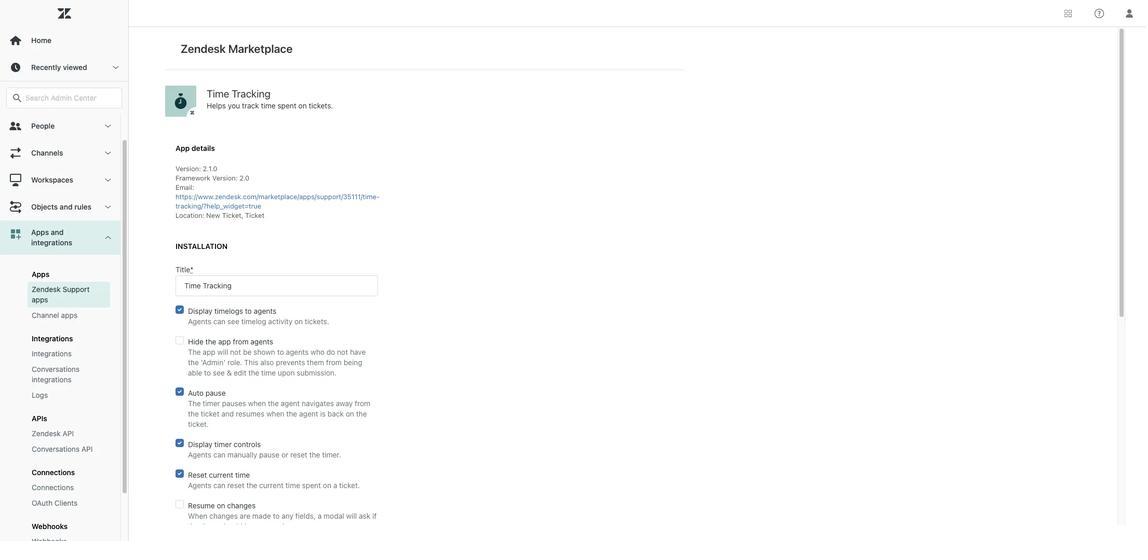 Task type: vqa. For each thing, say whether or not it's contained in the screenshot.
the bottommost New post link
no



Task type: describe. For each thing, give the bounding box(es) containing it.
rules
[[74, 203, 91, 211]]

conversations integrations link
[[28, 362, 110, 388]]

logs element
[[32, 391, 48, 401]]

connections for 2nd connections element from the top
[[32, 484, 74, 493]]

integrations inside 'conversations integrations'
[[32, 376, 72, 384]]

objects
[[31, 203, 58, 211]]

zendesk support apps element
[[32, 285, 106, 306]]

oauth
[[32, 499, 53, 508]]

none search field inside the primary element
[[1, 88, 127, 109]]

integrations for 1st integrations element from the top of the apps and integrations "group"
[[32, 335, 73, 343]]

webhooks
[[32, 523, 68, 532]]

connections link
[[28, 481, 110, 496]]

apps and integrations
[[31, 228, 72, 247]]

api for zendesk api
[[63, 430, 74, 439]]

oauth clients element
[[32, 499, 78, 509]]

apps and integrations group
[[0, 255, 121, 542]]

webhooks element containing webhooks
[[32, 523, 68, 532]]

connections for second connections element from the bottom
[[32, 469, 75, 478]]

user menu image
[[1123, 6, 1137, 20]]

recently viewed button
[[0, 54, 128, 81]]

oauth clients
[[32, 499, 78, 508]]

help image
[[1095, 9, 1105, 18]]

recently
[[31, 63, 61, 72]]

2 webhooks element from the top
[[32, 537, 67, 542]]

and for apps
[[51, 228, 64, 237]]

clients
[[55, 499, 78, 508]]

apis element
[[32, 415, 47, 423]]

zendesk support apps
[[32, 285, 90, 304]]

conversations integrations
[[32, 365, 80, 384]]

tree item inside tree
[[0, 221, 121, 542]]

recently viewed
[[31, 63, 87, 72]]

zendesk products image
[[1065, 10, 1072, 17]]

objects and rules button
[[0, 194, 121, 221]]

channel apps link
[[28, 308, 110, 324]]

workspaces
[[31, 176, 73, 184]]

channel
[[32, 311, 59, 320]]

1 connections element from the top
[[32, 469, 75, 478]]

2 integrations element from the top
[[32, 349, 72, 360]]

zendesk api element
[[32, 429, 74, 440]]

2 connections element from the top
[[32, 483, 74, 494]]

1 integrations element from the top
[[32, 335, 73, 343]]

conversations for integrations
[[32, 365, 80, 374]]

people
[[31, 122, 55, 130]]



Task type: locate. For each thing, give the bounding box(es) containing it.
api
[[63, 430, 74, 439], [82, 445, 93, 454]]

0 vertical spatial apps
[[32, 296, 48, 304]]

api up conversations api "link"
[[63, 430, 74, 439]]

connections element up oauth clients
[[32, 483, 74, 494]]

webhooks element down the webhooks
[[32, 537, 67, 542]]

integrations element up integrations link
[[32, 335, 73, 343]]

zendesk api link
[[28, 427, 110, 442]]

zendesk support apps link
[[28, 282, 110, 308]]

integrations element up 'conversations integrations'
[[32, 349, 72, 360]]

apps for apps element
[[32, 270, 49, 279]]

tree item
[[0, 221, 121, 542]]

zendesk down apps element
[[32, 285, 61, 294]]

integrations
[[32, 335, 73, 343], [32, 350, 72, 359]]

apps up zendesk support apps
[[32, 270, 49, 279]]

1 vertical spatial zendesk
[[32, 430, 61, 439]]

connections element
[[32, 469, 75, 478], [32, 483, 74, 494]]

1 zendesk from the top
[[32, 285, 61, 294]]

Search Admin Center field
[[25, 94, 115, 103]]

webhooks element down the oauth clients element
[[32, 523, 68, 532]]

0 vertical spatial and
[[60, 203, 73, 211]]

1 vertical spatial integrations element
[[32, 349, 72, 360]]

integrations link
[[28, 347, 110, 362]]

1 vertical spatial apps
[[32, 270, 49, 279]]

integrations up apps element
[[31, 238, 72, 247]]

1 vertical spatial connections
[[32, 484, 74, 493]]

zendesk api
[[32, 430, 74, 439]]

connections up the connections link
[[32, 469, 75, 478]]

integrations up logs
[[32, 376, 72, 384]]

tree containing people
[[0, 113, 128, 542]]

channel apps element
[[32, 311, 77, 321]]

api inside 'zendesk api' element
[[63, 430, 74, 439]]

conversations down integrations link
[[32, 365, 80, 374]]

conversations api element
[[32, 445, 93, 455]]

integrations up integrations link
[[32, 335, 73, 343]]

and inside dropdown button
[[60, 203, 73, 211]]

integrations
[[31, 238, 72, 247], [32, 376, 72, 384]]

tree
[[0, 113, 128, 542]]

zendesk down apis
[[32, 430, 61, 439]]

home button
[[0, 27, 128, 54]]

0 vertical spatial integrations
[[31, 238, 72, 247]]

conversations api link
[[28, 442, 110, 458]]

1 vertical spatial integrations
[[32, 376, 72, 384]]

zendesk inside zendesk support apps
[[32, 285, 61, 294]]

and left rules
[[60, 203, 73, 211]]

primary element
[[0, 0, 129, 542]]

1 horizontal spatial api
[[82, 445, 93, 454]]

integrations for first integrations element from the bottom of the apps and integrations "group"
[[32, 350, 72, 359]]

1 vertical spatial api
[[82, 445, 93, 454]]

channels
[[31, 149, 63, 157]]

api down zendesk api link at the bottom left
[[82, 445, 93, 454]]

api inside conversations api 'element'
[[82, 445, 93, 454]]

zendesk for zendesk api
[[32, 430, 61, 439]]

1 vertical spatial apps
[[61, 311, 77, 320]]

1 connections from the top
[[32, 469, 75, 478]]

1 vertical spatial conversations
[[32, 445, 80, 454]]

0 vertical spatial integrations
[[32, 335, 73, 343]]

0 vertical spatial integrations element
[[32, 335, 73, 343]]

1 integrations from the top
[[32, 335, 73, 343]]

apis
[[32, 415, 47, 423]]

0 vertical spatial connections element
[[32, 469, 75, 478]]

apps
[[32, 296, 48, 304], [61, 311, 77, 320]]

conversations for api
[[32, 445, 80, 454]]

and inside apps and integrations
[[51, 228, 64, 237]]

apps down the objects
[[31, 228, 49, 237]]

integrations element
[[32, 335, 73, 343], [32, 349, 72, 360]]

1 horizontal spatial apps
[[61, 311, 77, 320]]

0 vertical spatial zendesk
[[32, 285, 61, 294]]

0 vertical spatial conversations
[[32, 365, 80, 374]]

2 zendesk from the top
[[32, 430, 61, 439]]

1 conversations from the top
[[32, 365, 80, 374]]

workspaces button
[[0, 167, 121, 194]]

tree inside the primary element
[[0, 113, 128, 542]]

viewed
[[63, 63, 87, 72]]

0 horizontal spatial apps
[[32, 296, 48, 304]]

1 webhooks element from the top
[[32, 523, 68, 532]]

2 conversations from the top
[[32, 445, 80, 454]]

conversations integrations element
[[32, 365, 106, 386]]

and down 'objects and rules' dropdown button
[[51, 228, 64, 237]]

integrations up 'conversations integrations'
[[32, 350, 72, 359]]

channel apps
[[32, 311, 77, 320]]

zendesk for zendesk support apps
[[32, 285, 61, 294]]

people button
[[0, 113, 121, 140]]

webhooks element
[[32, 523, 68, 532], [32, 537, 67, 542]]

0 horizontal spatial api
[[63, 430, 74, 439]]

0 vertical spatial api
[[63, 430, 74, 439]]

connections element up the connections link
[[32, 469, 75, 478]]

channels button
[[0, 140, 121, 167]]

logs link
[[28, 388, 110, 404]]

apps inside zendesk support apps
[[32, 296, 48, 304]]

0 vertical spatial apps
[[31, 228, 49, 237]]

apps down zendesk support apps element
[[61, 311, 77, 320]]

1 vertical spatial integrations
[[32, 350, 72, 359]]

home
[[31, 36, 51, 45]]

1 vertical spatial webhooks element
[[32, 537, 67, 542]]

objects and rules
[[31, 203, 91, 211]]

0 vertical spatial webhooks element
[[32, 523, 68, 532]]

apps up channel
[[32, 296, 48, 304]]

apps element
[[32, 270, 49, 279]]

tree item containing apps and integrations
[[0, 221, 121, 542]]

conversations inside 'element'
[[32, 445, 80, 454]]

2 connections from the top
[[32, 484, 74, 493]]

1 vertical spatial connections element
[[32, 483, 74, 494]]

zendesk
[[32, 285, 61, 294], [32, 430, 61, 439]]

apps for apps and integrations
[[31, 228, 49, 237]]

1 vertical spatial and
[[51, 228, 64, 237]]

oauth clients link
[[28, 496, 110, 512]]

conversations api
[[32, 445, 93, 454]]

apps inside apps and integrations
[[31, 228, 49, 237]]

integrations inside dropdown button
[[31, 238, 72, 247]]

0 vertical spatial connections
[[32, 469, 75, 478]]

connections
[[32, 469, 75, 478], [32, 484, 74, 493]]

2 integrations from the top
[[32, 350, 72, 359]]

support
[[63, 285, 90, 294]]

None search field
[[1, 88, 127, 109]]

apps and integrations button
[[0, 221, 121, 255]]

apps inside "group"
[[32, 270, 49, 279]]

logs
[[32, 391, 48, 400]]

and
[[60, 203, 73, 211], [51, 228, 64, 237]]

conversations down 'zendesk api' element
[[32, 445, 80, 454]]

connections up oauth clients
[[32, 484, 74, 493]]

api for conversations api
[[82, 445, 93, 454]]

conversations
[[32, 365, 80, 374], [32, 445, 80, 454]]

and for objects
[[60, 203, 73, 211]]

apps
[[31, 228, 49, 237], [32, 270, 49, 279]]



